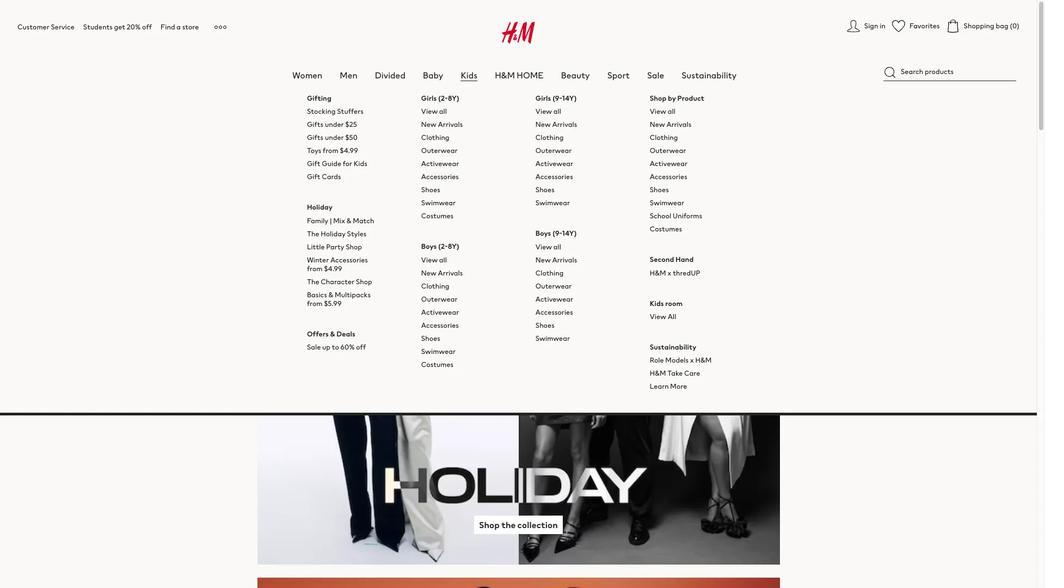 Task type: vqa. For each thing, say whether or not it's contained in the screenshot.
uniforms
yes



Task type: locate. For each thing, give the bounding box(es) containing it.
all inside boys (2-8y) view all new arrivals clothing outerwear activewear accessories shoes swimwear costumes
[[439, 255, 447, 265]]

kids down $50
[[354, 159, 368, 169]]

boys inside boys (9-14y) view all new arrivals clothing outerwear activewear accessories shoes swimwear
[[536, 228, 551, 239]]

0 vertical spatial costumes link
[[421, 211, 454, 221]]

(9- up member
[[553, 93, 562, 103]]

1 vertical spatial campaign image image
[[257, 578, 780, 588]]

(9- for boys
[[553, 228, 562, 239]]

girls (9-14y) view all new arrivals clothing outerwear activewear accessories shoes swimwear
[[536, 93, 577, 208]]

2 vertical spatial costumes
[[421, 359, 454, 369]]

0 horizontal spatial a
[[177, 22, 181, 32]]

all inside girls (9-14y) view all new arrivals clothing outerwear activewear accessories shoes swimwear
[[554, 106, 561, 117]]

boys
[[536, 228, 551, 239], [421, 241, 437, 252]]

shoes inside boys (2-8y) view all new arrivals clothing outerwear activewear accessories shoes swimwear costumes
[[421, 333, 440, 343]]

clothing inside boys (9-14y) view all new arrivals clothing outerwear activewear accessories shoes swimwear
[[536, 268, 564, 278]]

sustainability
[[682, 69, 737, 82], [650, 342, 697, 352]]

0 vertical spatial sustainability
[[682, 69, 737, 82]]

gift left cards
[[307, 172, 321, 182]]

mix
[[333, 215, 345, 226]]

1 horizontal spatial deals
[[545, 160, 585, 182]]

shoes link for girls (2-8y) view all new arrivals clothing outerwear activewear accessories shoes swimwear costumes
[[421, 185, 440, 195]]

shop left the
[[479, 518, 500, 531]]

1 horizontal spatial kids
[[461, 69, 478, 82]]

sign
[[865, 21, 879, 31]]

0 vertical spatial for
[[343, 159, 352, 169]]

a right the find
[[177, 22, 181, 32]]

all for boys (9-14y)
[[554, 242, 561, 252]]

0 vertical spatial under
[[325, 119, 344, 130]]

1 vertical spatial kids
[[354, 159, 368, 169]]

view all link for boys (2-8y)
[[421, 255, 447, 265]]

0 vertical spatial boys
[[536, 228, 551, 239]]

accessories link for shop by product view all new arrivals clothing outerwear activewear accessories shoes swimwear school uniforms costumes
[[650, 172, 688, 182]]

all for girls (9-14y)
[[554, 106, 561, 117]]

take
[[668, 368, 683, 378]]

0 horizontal spatial for
[[343, 159, 352, 169]]

a for store
[[177, 22, 181, 32]]

1 vertical spatial gifts
[[307, 132, 324, 143]]

1 vertical spatial sale
[[307, 342, 321, 352]]

swimwear inside boys (9-14y) view all new arrivals clothing outerwear activewear accessories shoes swimwear
[[536, 333, 570, 343]]

1 vertical spatial a
[[507, 106, 511, 117]]

a right become
[[507, 106, 511, 117]]

new arrivals link for girls (2-8y)
[[421, 119, 463, 130]]

activewear for girls (9-14y) view all new arrivals clothing outerwear activewear accessories shoes swimwear
[[536, 159, 574, 169]]

girls inside girls (9-14y) view all new arrivals clothing outerwear activewear accessories shoes swimwear
[[536, 93, 551, 103]]

little
[[307, 242, 325, 252]]

kids inside the kids room view all
[[650, 298, 664, 309]]

shop the collection
[[479, 518, 558, 531]]

accessories inside boys (9-14y) view all new arrivals clothing outerwear activewear accessories shoes swimwear
[[536, 307, 573, 317]]

& right mix
[[347, 215, 352, 226]]

accessories for shop by product view all new arrivals clothing outerwear activewear accessories shoes swimwear school uniforms costumes
[[650, 172, 688, 182]]

holiday up the little party shop link
[[321, 228, 346, 239]]

accessories link for boys (9-14y) view all new arrivals clothing outerwear activewear accessories shoes swimwear
[[536, 307, 573, 317]]

shopping bag (0)
[[964, 21, 1020, 31]]

10%
[[577, 182, 588, 191]]

1 8y) from the top
[[448, 93, 460, 103]]

view all link
[[650, 311, 677, 322]]

outerwear inside boys (9-14y) view all new arrivals clothing outerwear activewear accessories shoes swimwear
[[536, 281, 572, 291]]

sport
[[608, 69, 630, 82]]

sale left up
[[307, 342, 321, 352]]

under down stocking stuffers link
[[325, 119, 344, 130]]

sale inside offers & deals sale up to 60% off
[[307, 342, 321, 352]]

1 vertical spatial from
[[307, 263, 323, 274]]

gifts under $25 link
[[307, 119, 357, 130]]

|
[[330, 215, 332, 226]]

x up care
[[690, 355, 694, 365]]

(0)
[[1010, 21, 1020, 31]]

2 (2- from the top
[[438, 241, 448, 252]]

store
[[182, 22, 199, 32]]

shop
[[650, 93, 667, 103], [346, 242, 362, 252], [356, 276, 372, 287], [479, 518, 500, 531]]

0 vertical spatial off
[[142, 22, 152, 32]]

member?
[[466, 182, 492, 191]]

activewear inside boys (9-14y) view all new arrivals clothing outerwear activewear accessories shoes swimwear
[[536, 294, 574, 304]]

learn
[[650, 381, 669, 392]]

new inside the girls (2-8y) view all new arrivals clothing outerwear activewear accessories shoes swimwear costumes
[[421, 119, 437, 130]]

& up 'sale up to 60% off' link
[[330, 329, 335, 339]]

outerwear link for shop by product
[[650, 146, 686, 156]]

shop up multipacks
[[356, 276, 372, 287]]

off right up
[[356, 342, 366, 352]]

all inside the girls (2-8y) view all new arrivals clothing outerwear activewear accessories shoes swimwear costumes
[[439, 106, 447, 117]]

not
[[449, 182, 460, 191]]

outerwear for girls (9-14y)
[[536, 146, 572, 156]]

swimwear for shop by product view all new arrivals clothing outerwear activewear accessories shoes swimwear school uniforms costumes
[[650, 198, 685, 208]]

view all link
[[421, 106, 447, 117], [536, 106, 561, 117], [650, 106, 676, 117], [536, 242, 561, 252], [421, 255, 447, 265]]

x inside second hand h&m x thredup
[[668, 268, 672, 278]]

1 horizontal spatial sale
[[647, 69, 664, 82]]

the character shop link
[[307, 276, 372, 287]]

20%
[[127, 22, 141, 32]]

1 vertical spatial (2-
[[438, 241, 448, 252]]

0 vertical spatial gifts
[[307, 119, 324, 130]]

& right basics
[[329, 289, 333, 300]]

1 girls from the left
[[421, 93, 437, 103]]

the up the "little"
[[307, 228, 319, 239]]

$4.99 inside gifting stocking stuffers gifts under $25 gifts under $50 toys from $4.99 gift guide for kids gift cards
[[340, 146, 358, 156]]

off right 20%
[[142, 22, 152, 32]]

girls for girls (9-14y) view all new arrivals clothing outerwear activewear accessories shoes swimwear
[[536, 93, 551, 103]]

all for girls (2-8y)
[[439, 106, 447, 117]]

1 (9- from the top
[[553, 93, 562, 103]]

view inside boys (2-8y) view all new arrivals clothing outerwear activewear accessories shoes swimwear costumes
[[421, 255, 438, 265]]

x down second
[[668, 268, 672, 278]]

0 vertical spatial (2-
[[438, 93, 448, 103]]

new for shop by product
[[650, 119, 665, 130]]

outerwear inside the girls (2-8y) view all new arrivals clothing outerwear activewear accessories shoes swimwear costumes
[[421, 146, 458, 156]]

0 vertical spatial costumes
[[421, 211, 454, 221]]

service
[[51, 22, 75, 32]]

(2-
[[438, 93, 448, 103], [438, 241, 448, 252]]

gifting
[[307, 93, 332, 103]]

clothing for boys (9-14y)
[[536, 268, 564, 278]]

accessories for boys (9-14y) view all new arrivals clothing outerwear activewear accessories shoes swimwear
[[536, 307, 573, 317]]

sale right sport "link"
[[647, 69, 664, 82]]

(9- inside girls (9-14y) view all new arrivals clothing outerwear activewear accessories shoes swimwear
[[553, 93, 562, 103]]

clothing inside the girls (2-8y) view all new arrivals clothing outerwear activewear accessories shoes swimwear costumes
[[421, 132, 450, 143]]

(9-
[[553, 93, 562, 103], [553, 228, 562, 239]]

accessories inside girls (9-14y) view all new arrivals clothing outerwear activewear accessories shoes swimwear
[[536, 172, 573, 182]]

2 girls from the left
[[536, 93, 551, 103]]

60% inside offers & deals sale up to 60% off
[[341, 342, 355, 352]]

clothing inside shop by product view all new arrivals clothing outerwear activewear accessories shoes swimwear school uniforms costumes
[[650, 132, 678, 143]]

arrivals inside the girls (2-8y) view all new arrivals clothing outerwear activewear accessories shoes swimwear costumes
[[438, 119, 463, 130]]

boys for boys (2-8y) view all new arrivals clothing outerwear activewear accessories shoes swimwear costumes
[[421, 241, 437, 252]]

1 vertical spatial deals
[[337, 329, 355, 339]]

1 vertical spatial boys
[[421, 241, 437, 252]]

1 vertical spatial x
[[690, 355, 694, 365]]

1 campaign image image from the top
[[257, 216, 780, 565]]

shoes inside boys (9-14y) view all new arrivals clothing outerwear activewear accessories shoes swimwear
[[536, 320, 555, 330]]

all inside boys (9-14y) view all new arrivals clothing outerwear activewear accessories shoes swimwear
[[554, 242, 561, 252]]

1 (2- from the top
[[438, 93, 448, 103]]

sustainability up product
[[682, 69, 737, 82]]

customer service
[[17, 22, 75, 32]]

1 vertical spatial off
[[501, 143, 523, 165]]

girls inside the girls (2-8y) view all new arrivals clothing outerwear activewear accessories shoes swimwear costumes
[[421, 93, 437, 103]]

deals
[[545, 160, 585, 182], [337, 329, 355, 339]]

shoes
[[421, 185, 440, 195], [536, 185, 555, 195], [650, 185, 669, 195], [536, 320, 555, 330], [421, 333, 440, 343]]

a right not
[[461, 182, 465, 191]]

0 vertical spatial x
[[668, 268, 672, 278]]

1 under from the top
[[325, 119, 344, 130]]

costumes link
[[421, 211, 454, 221], [650, 224, 682, 234], [421, 359, 454, 369]]

1 vertical spatial to
[[332, 342, 339, 352]]

girls up member
[[536, 93, 551, 103]]

0 horizontal spatial girls
[[421, 93, 437, 103]]

new inside shop by product view all new arrivals clothing outerwear activewear accessories shoes swimwear school uniforms costumes
[[650, 119, 665, 130]]

1 vertical spatial costumes
[[650, 224, 682, 234]]

0 horizontal spatial deals
[[337, 329, 355, 339]]

arrivals inside boys (9-14y) view all new arrivals clothing outerwear activewear accessories shoes swimwear
[[552, 255, 577, 265]]

kids for kids
[[461, 69, 478, 82]]

8y) inside boys (2-8y) view all new arrivals clothing outerwear activewear accessories shoes swimwear costumes
[[448, 241, 460, 252]]

accessories link for girls (2-8y) view all new arrivals clothing outerwear activewear accessories shoes swimwear costumes
[[421, 172, 459, 182]]

1 vertical spatial (9-
[[553, 228, 562, 239]]

0 horizontal spatial x
[[668, 268, 672, 278]]

0 horizontal spatial 60%
[[341, 342, 355, 352]]

women
[[293, 69, 323, 82]]

new arrivals link for boys (2-8y)
[[421, 268, 463, 278]]

activewear inside boys (2-8y) view all new arrivals clothing outerwear activewear accessories shoes swimwear costumes
[[421, 307, 459, 317]]

swimwear for boys (2-8y) view all new arrivals clothing outerwear activewear accessories shoes swimwear costumes
[[421, 346, 456, 356]]

2 horizontal spatial kids
[[650, 298, 664, 309]]

girls down baby
[[421, 93, 437, 103]]

14y) down beauty link
[[562, 93, 577, 103]]

sustainability role models x h&m h&m take care learn more
[[650, 342, 712, 392]]

from
[[323, 146, 339, 156], [307, 263, 323, 274], [307, 298, 323, 309]]

view for shop by product
[[650, 106, 667, 117]]

arrivals for boys (2-8y)
[[438, 268, 463, 278]]

gift
[[677, 106, 691, 117], [307, 159, 321, 169], [307, 172, 321, 182]]

1 vertical spatial under
[[325, 132, 344, 143]]

clothing link for boys (9-14y)
[[536, 268, 564, 278]]

0 vertical spatial kids
[[461, 69, 478, 82]]

(9- down an
[[553, 228, 562, 239]]

clothing inside girls (9-14y) view all new arrivals clothing outerwear activewear accessories shoes swimwear
[[536, 132, 564, 143]]

0 horizontal spatial to
[[332, 342, 339, 352]]

2 horizontal spatial a
[[507, 106, 511, 117]]

offers
[[307, 329, 329, 339]]

clothing inside boys (2-8y) view all new arrivals clothing outerwear activewear accessories shoes swimwear costumes
[[421, 281, 450, 291]]

$4.99 up character
[[324, 263, 342, 274]]

outerwear inside shop by product view all new arrivals clothing outerwear activewear accessories shoes swimwear school uniforms costumes
[[650, 146, 686, 156]]

arrivals inside shop by product view all new arrivals clothing outerwear activewear accessories shoes swimwear school uniforms costumes
[[667, 119, 692, 130]]

home
[[517, 69, 544, 82]]

h&m up care
[[696, 355, 712, 365]]

costumes inside boys (2-8y) view all new arrivals clothing outerwear activewear accessories shoes swimwear costumes
[[421, 359, 454, 369]]

accessories link for girls (9-14y) view all new arrivals clothing outerwear activewear accessories shoes swimwear
[[536, 172, 573, 182]]

1 horizontal spatial girls
[[536, 93, 551, 103]]

14y) inside boys (9-14y) view all new arrivals clothing outerwear activewear accessories shoes swimwear
[[562, 228, 577, 239]]

kids
[[461, 69, 478, 82], [354, 159, 368, 169], [650, 298, 664, 309]]

swimwear
[[421, 198, 456, 208], [536, 198, 570, 208], [650, 198, 685, 208], [536, 333, 570, 343], [421, 346, 456, 356]]

new inside boys (2-8y) view all new arrivals clothing outerwear activewear accessories shoes swimwear costumes
[[421, 268, 437, 278]]

a inside 'element'
[[177, 22, 181, 32]]

60% inside up to 60% off select styles black friday deals not a member? join for free and save an extra 10%
[[466, 143, 498, 165]]

shoes for boys (9-14y) view all new arrivals clothing outerwear activewear accessories shoes swimwear
[[536, 320, 555, 330]]

8y) inside the girls (2-8y) view all new arrivals clothing outerwear activewear accessories shoes swimwear costumes
[[448, 93, 460, 103]]

2 vertical spatial kids
[[650, 298, 664, 309]]

from up guide
[[323, 146, 339, 156]]

boys (2-8y) view all new arrivals clothing outerwear activewear accessories shoes swimwear costumes
[[421, 241, 463, 369]]

view inside shop by product view all new arrivals clothing outerwear activewear accessories shoes swimwear school uniforms costumes
[[650, 106, 667, 117]]

1 vertical spatial 14y)
[[562, 228, 577, 239]]

men link
[[340, 69, 358, 82]]

(9- inside boys (9-14y) view all new arrivals clothing outerwear activewear accessories shoes swimwear
[[553, 228, 562, 239]]

in
[[880, 21, 886, 31]]

h&m x thredup link
[[650, 268, 700, 278]]

shoes link for shop by product view all new arrivals clothing outerwear activewear accessories shoes swimwear school uniforms costumes
[[650, 185, 669, 195]]

1 horizontal spatial boys
[[536, 228, 551, 239]]

free shipping over $40 link
[[307, 106, 382, 117]]

14y) down extra
[[562, 228, 577, 239]]

2 vertical spatial costumes link
[[421, 359, 454, 369]]

from down the "little"
[[307, 263, 323, 274]]

2 vertical spatial off
[[356, 342, 366, 352]]

1 vertical spatial the
[[307, 276, 319, 287]]

to inside up to 60% off select styles black friday deals not a member? join for free and save an extra 10%
[[447, 143, 463, 165]]

0 vertical spatial 8y)
[[448, 93, 460, 103]]

view all link for girls (2-8y)
[[421, 106, 447, 117]]

0 horizontal spatial off
[[142, 22, 152, 32]]

from left $5.99 on the left
[[307, 298, 323, 309]]

holiday up family
[[307, 202, 333, 213]]

over
[[353, 106, 367, 117]]

kids room view all
[[650, 298, 683, 322]]

1 vertical spatial for
[[506, 182, 514, 191]]

1 vertical spatial 60%
[[341, 342, 355, 352]]

gifts down free
[[307, 119, 324, 130]]

swimwear link for boys (9-14y) view all new arrivals clothing outerwear activewear accessories shoes swimwear
[[536, 333, 570, 343]]

toys from $4.99 link
[[307, 146, 358, 156]]

campaign image image
[[257, 216, 780, 565], [257, 578, 780, 588]]

activewear for boys (9-14y) view all new arrivals clothing outerwear activewear accessories shoes swimwear
[[536, 294, 574, 304]]

students get 20% off link
[[83, 22, 152, 32]]

arrivals for girls (9-14y)
[[552, 119, 577, 130]]

view inside girls (9-14y) view all new arrivals clothing outerwear activewear accessories shoes swimwear
[[536, 106, 552, 117]]

1 horizontal spatial for
[[506, 182, 514, 191]]

shop left by
[[650, 93, 667, 103]]

h&m
[[495, 69, 515, 82], [513, 106, 529, 117], [650, 268, 666, 278], [696, 355, 712, 365], [650, 368, 666, 378]]

gift down toys
[[307, 159, 321, 169]]

header.primary.navigation element
[[0, 9, 1046, 416]]

gift down product
[[677, 106, 691, 117]]

school uniforms link
[[650, 211, 703, 221]]

for inside up to 60% off select styles black friday deals not a member? join for free and save an extra 10%
[[506, 182, 514, 191]]

holiday
[[307, 202, 333, 213], [321, 228, 346, 239]]

0 vertical spatial (9-
[[553, 93, 562, 103]]

for right guide
[[343, 159, 352, 169]]

view for boys (2-8y)
[[421, 255, 438, 265]]

outerwear for girls (2-8y)
[[421, 146, 458, 156]]

1 horizontal spatial a
[[461, 182, 465, 191]]

the up basics
[[307, 276, 319, 287]]

shoes inside shop by product view all new arrivals clothing outerwear activewear accessories shoes swimwear school uniforms costumes
[[650, 185, 669, 195]]

view all link for boys (9-14y)
[[536, 242, 561, 252]]

2 8y) from the top
[[448, 241, 460, 252]]

0 vertical spatial 14y)
[[562, 93, 577, 103]]

2 vertical spatial a
[[461, 182, 465, 191]]

kids up view all link
[[650, 298, 664, 309]]

off up free
[[501, 143, 523, 165]]

accessories inside boys (2-8y) view all new arrivals clothing outerwear activewear accessories shoes swimwear costumes
[[421, 320, 459, 330]]

shipping
[[323, 106, 351, 117]]

outerwear inside boys (2-8y) view all new arrivals clothing outerwear activewear accessories shoes swimwear costumes
[[421, 294, 458, 304]]

0 vertical spatial the
[[307, 228, 319, 239]]

costumes link for girls (2-8y) view all new arrivals clothing outerwear activewear accessories shoes swimwear costumes
[[421, 211, 454, 221]]

off for 20%
[[142, 22, 152, 32]]

swimwear inside shop by product view all new arrivals clothing outerwear activewear accessories shoes swimwear school uniforms costumes
[[650, 198, 685, 208]]

shoes for boys (2-8y) view all new arrivals clothing outerwear activewear accessories shoes swimwear costumes
[[421, 333, 440, 343]]

(2- inside boys (2-8y) view all new arrivals clothing outerwear activewear accessories shoes swimwear costumes
[[438, 241, 448, 252]]

1 vertical spatial gift
[[307, 159, 321, 169]]

students get 20% off
[[83, 22, 152, 32]]

all inside shop by product view all new arrivals clothing outerwear activewear accessories shoes swimwear school uniforms costumes
[[668, 106, 676, 117]]

0 vertical spatial from
[[323, 146, 339, 156]]

under up "toys from $4.99" 'link'
[[325, 132, 344, 143]]

0 horizontal spatial boys
[[421, 241, 437, 252]]

0 vertical spatial a
[[177, 22, 181, 32]]

0 vertical spatial to
[[447, 143, 463, 165]]

2 horizontal spatial off
[[501, 143, 523, 165]]

boys inside boys (2-8y) view all new arrivals clothing outerwear activewear accessories shoes swimwear costumes
[[421, 241, 437, 252]]

outerwear inside girls (9-14y) view all new arrivals clothing outerwear activewear accessories shoes swimwear
[[536, 146, 572, 156]]

sustainability up models
[[650, 342, 697, 352]]

shoes for shop by product view all new arrivals clothing outerwear activewear accessories shoes swimwear school uniforms costumes
[[650, 185, 669, 195]]

second
[[650, 254, 674, 265]]

activewear inside the girls (2-8y) view all new arrivals clothing outerwear activewear accessories shoes swimwear costumes
[[421, 159, 459, 169]]

deals inside offers & deals sale up to 60% off
[[337, 329, 355, 339]]

1 horizontal spatial to
[[447, 143, 463, 165]]

8y)
[[448, 93, 460, 103], [448, 241, 460, 252]]

shoes inside the girls (2-8y) view all new arrivals clothing outerwear activewear accessories shoes swimwear costumes
[[421, 185, 440, 195]]

gifts up toys
[[307, 132, 324, 143]]

clothing for boys (2-8y)
[[421, 281, 450, 291]]

sport link
[[608, 69, 630, 82]]

winter
[[307, 255, 329, 265]]

60%
[[466, 143, 498, 165], [341, 342, 355, 352]]

2 14y) from the top
[[562, 228, 577, 239]]

0 horizontal spatial kids
[[354, 159, 368, 169]]

activewear inside shop by product view all new arrivals clothing outerwear activewear accessories shoes swimwear school uniforms costumes
[[650, 159, 688, 169]]

holiday family | mix & match the holiday styles little party shop winter accessories from $4.99 the character shop basics & multipacks from $5.99
[[307, 202, 374, 309]]

x inside sustainability role models x h&m h&m take care learn more
[[690, 355, 694, 365]]

$4.99 down $50
[[340, 146, 358, 156]]

60% up member?
[[466, 143, 498, 165]]

1 vertical spatial &
[[329, 289, 333, 300]]

2 gifts from the top
[[307, 132, 324, 143]]

off inside up to 60% off select styles black friday deals not a member? join for free and save an extra 10%
[[501, 143, 523, 165]]

outerwear link for girls (2-8y)
[[421, 146, 458, 156]]

sign in
[[865, 21, 886, 31]]

swimwear inside boys (2-8y) view all new arrivals clothing outerwear activewear accessories shoes swimwear costumes
[[421, 346, 456, 356]]

for
[[343, 159, 352, 169], [506, 182, 514, 191]]

activewear inside girls (9-14y) view all new arrivals clothing outerwear activewear accessories shoes swimwear
[[536, 159, 574, 169]]

0 vertical spatial $4.99
[[340, 146, 358, 156]]

h&m home link
[[495, 69, 544, 82]]

sustainability for sustainability
[[682, 69, 737, 82]]

for left free
[[506, 182, 514, 191]]

arrivals inside boys (2-8y) view all new arrivals clothing outerwear activewear accessories shoes swimwear costumes
[[438, 268, 463, 278]]

outerwear link for boys (9-14y)
[[536, 281, 572, 291]]

arrivals
[[438, 119, 463, 130], [552, 119, 577, 130], [667, 119, 692, 130], [552, 255, 577, 265], [438, 268, 463, 278]]

swimwear inside girls (9-14y) view all new arrivals clothing outerwear activewear accessories shoes swimwear
[[536, 198, 570, 208]]

1 horizontal spatial x
[[690, 355, 694, 365]]

0 vertical spatial deals
[[545, 160, 585, 182]]

h&m left member
[[513, 106, 529, 117]]

0 vertical spatial 60%
[[466, 143, 498, 165]]

2 vertical spatial &
[[330, 329, 335, 339]]

basics & multipacks from $5.99 link
[[307, 289, 379, 309]]

kids inside gifting stocking stuffers gifts under $25 gifts under $50 toys from $4.99 gift guide for kids gift cards
[[354, 159, 368, 169]]

kids right baby
[[461, 69, 478, 82]]

view inside boys (9-14y) view all new arrivals clothing outerwear activewear accessories shoes swimwear
[[536, 242, 552, 252]]

0 vertical spatial campaign image image
[[257, 216, 780, 565]]

swimwear inside the girls (2-8y) view all new arrivals clothing outerwear activewear accessories shoes swimwear costumes
[[421, 198, 456, 208]]

shoes link for boys (9-14y) view all new arrivals clothing outerwear activewear accessories shoes swimwear
[[536, 320, 555, 330]]

swimwear link for girls (9-14y) view all new arrivals clothing outerwear activewear accessories shoes swimwear
[[536, 198, 570, 208]]

costumes inside the girls (2-8y) view all new arrivals clothing outerwear activewear accessories shoes swimwear costumes
[[421, 211, 454, 221]]

arrivals for girls (2-8y)
[[438, 119, 463, 130]]

2 (9- from the top
[[553, 228, 562, 239]]

shoes inside girls (9-14y) view all new arrivals clothing outerwear activewear accessories shoes swimwear
[[536, 185, 555, 195]]

14y) for girls (9-14y)
[[562, 93, 577, 103]]

new inside girls (9-14y) view all new arrivals clothing outerwear activewear accessories shoes swimwear
[[536, 119, 551, 130]]

gifting stocking stuffers gifts under $25 gifts under $50 toys from $4.99 gift guide for kids gift cards
[[307, 93, 368, 182]]

60% right up
[[341, 342, 355, 352]]

1 horizontal spatial 60%
[[466, 143, 498, 165]]

swimwear for girls (9-14y) view all new arrivals clothing outerwear activewear accessories shoes swimwear
[[536, 198, 570, 208]]

sustainability inside sustainability role models x h&m h&m take care learn more
[[650, 342, 697, 352]]

1 vertical spatial 8y)
[[448, 241, 460, 252]]

clothing link
[[421, 132, 450, 143], [536, 132, 564, 143], [650, 132, 678, 143], [536, 268, 564, 278], [421, 281, 450, 291]]

swimwear link
[[421, 198, 456, 208], [536, 198, 570, 208], [650, 198, 685, 208], [536, 333, 570, 343], [421, 346, 456, 356]]

clothing for shop by product
[[650, 132, 678, 143]]

14y) inside girls (9-14y) view all new arrivals clothing outerwear activewear accessories shoes swimwear
[[562, 93, 577, 103]]

all
[[439, 106, 447, 117], [554, 106, 561, 117], [668, 106, 676, 117], [554, 242, 561, 252], [439, 255, 447, 265]]

(2- inside the girls (2-8y) view all new arrivals clothing outerwear activewear accessories shoes swimwear costumes
[[438, 93, 448, 103]]

view inside the girls (2-8y) view all new arrivals clothing outerwear activewear accessories shoes swimwear costumes
[[421, 106, 438, 117]]

1 14y) from the top
[[562, 93, 577, 103]]

1 horizontal spatial off
[[356, 342, 366, 352]]

accessories inside shop by product view all new arrivals clothing outerwear activewear accessories shoes swimwear school uniforms costumes
[[650, 172, 688, 182]]

2 vertical spatial gift
[[307, 172, 321, 182]]

activewear
[[421, 159, 459, 169], [536, 159, 574, 169], [650, 159, 688, 169], [536, 294, 574, 304], [421, 307, 459, 317]]

arrivals for shop by product
[[667, 119, 692, 130]]

0 vertical spatial sale
[[647, 69, 664, 82]]

for inside gifting stocking stuffers gifts under $25 gifts under $50 toys from $4.99 gift guide for kids gift cards
[[343, 159, 352, 169]]

up
[[424, 143, 444, 165]]

$25
[[345, 119, 357, 130]]

arrivals inside girls (9-14y) view all new arrivals clothing outerwear activewear accessories shoes swimwear
[[552, 119, 577, 130]]

clothing for girls (2-8y)
[[421, 132, 450, 143]]

0 horizontal spatial sale
[[307, 342, 321, 352]]

1 vertical spatial $4.99
[[324, 263, 342, 274]]

activewear link for boys (9-14y) view all new arrivals clothing outerwear activewear accessories shoes swimwear
[[536, 294, 574, 304]]

h&m down second
[[650, 268, 666, 278]]

accessories inside the girls (2-8y) view all new arrivals clothing outerwear activewear accessories shoes swimwear costumes
[[421, 172, 459, 182]]

role models x h&m link
[[650, 355, 712, 365]]

1 vertical spatial sustainability
[[650, 342, 697, 352]]

x for h&m
[[690, 355, 694, 365]]

new inside boys (9-14y) view all new arrivals clothing outerwear activewear accessories shoes swimwear
[[536, 255, 551, 265]]

from inside gifting stocking stuffers gifts under $25 gifts under $50 toys from $4.99 gift guide for kids gift cards
[[323, 146, 339, 156]]



Task type: describe. For each thing, give the bounding box(es) containing it.
gift card
[[677, 106, 709, 117]]

find a store
[[161, 22, 199, 32]]

activewear link for girls (2-8y) view all new arrivals clothing outerwear activewear accessories shoes swimwear costumes
[[421, 159, 459, 169]]

8y) for girls (2-8y)
[[448, 93, 460, 103]]

by
[[668, 93, 676, 103]]

the holiday styles link
[[307, 228, 367, 239]]

stuffers
[[337, 106, 364, 117]]

family
[[307, 215, 329, 226]]

get
[[114, 22, 125, 32]]

favorites link
[[893, 20, 940, 33]]

toys
[[307, 146, 321, 156]]

learn more link
[[650, 381, 687, 392]]

role
[[650, 355, 664, 365]]

8y) for boys (2-8y)
[[448, 241, 460, 252]]

h&m left 'home'
[[495, 69, 515, 82]]

(2- for girls
[[438, 93, 448, 103]]

kids link
[[461, 69, 478, 82]]

sign in button
[[847, 20, 886, 33]]

accessories inside "holiday family | mix & match the holiday styles little party shop winter accessories from $4.99 the character shop basics & multipacks from $5.99"
[[330, 255, 368, 265]]

view all link for girls (9-14y)
[[536, 106, 561, 117]]

the
[[502, 518, 516, 531]]

new for boys (9-14y)
[[536, 255, 551, 265]]

all for boys (2-8y)
[[439, 255, 447, 265]]

little party shop link
[[307, 242, 362, 252]]

free shipping over $40
[[307, 106, 382, 117]]

$40
[[369, 106, 382, 117]]

match
[[353, 215, 374, 226]]

extra
[[561, 182, 576, 191]]

h&m home
[[495, 69, 544, 82]]

deals inside up to 60% off select styles black friday deals not a member? join for free and save an extra 10%
[[545, 160, 585, 182]]

women link
[[293, 69, 323, 82]]

accessories for girls (2-8y) view all new arrivals clothing outerwear activewear accessories shoes swimwear costumes
[[421, 172, 459, 182]]

styles
[[572, 143, 614, 165]]

swimwear link for girls (2-8y) view all new arrivals clothing outerwear activewear accessories shoes swimwear costumes
[[421, 198, 456, 208]]

a for h&m
[[507, 106, 511, 117]]

swimwear link for shop by product view all new arrivals clothing outerwear activewear accessories shoes swimwear school uniforms costumes
[[650, 198, 685, 208]]

up to 60% off select styles black friday deals not a member? join for free and save an extra 10%
[[424, 143, 614, 191]]

(2- for boys
[[438, 241, 448, 252]]

clothing link for girls (9-14y)
[[536, 132, 564, 143]]

off for 60%
[[501, 143, 523, 165]]

product
[[678, 93, 705, 103]]

view inside the kids room view all
[[650, 311, 667, 322]]

outerwear for boys (2-8y)
[[421, 294, 458, 304]]

clothing for girls (9-14y)
[[536, 132, 564, 143]]

accessories link for boys (2-8y) view all new arrivals clothing outerwear activewear accessories shoes swimwear costumes
[[421, 320, 459, 330]]

stocking
[[307, 106, 336, 117]]

divided link
[[375, 69, 406, 82]]

0 vertical spatial holiday
[[307, 202, 333, 213]]

shopping
[[964, 21, 995, 31]]

shopping bag (0) link
[[947, 20, 1020, 33]]

family | mix & match link
[[307, 215, 374, 226]]

new for girls (2-8y)
[[421, 119, 437, 130]]

new arrivals link for girls (9-14y)
[[536, 119, 577, 130]]

1 vertical spatial costumes link
[[650, 224, 682, 234]]

select
[[526, 143, 569, 165]]

gift cards link
[[307, 172, 341, 182]]

14y) for boys (9-14y)
[[562, 228, 577, 239]]

baby link
[[423, 69, 443, 82]]

free
[[515, 182, 526, 191]]

activewear for girls (2-8y) view all new arrivals clothing outerwear activewear accessories shoes swimwear costumes
[[421, 159, 459, 169]]

more
[[671, 381, 687, 392]]

room
[[666, 298, 683, 309]]

a inside up to 60% off select styles black friday deals not a member? join for free and save an extra 10%
[[461, 182, 465, 191]]

activewear link for boys (2-8y) view all new arrivals clothing outerwear activewear accessories shoes swimwear costumes
[[421, 307, 459, 317]]

view for girls (2-8y)
[[421, 106, 438, 117]]

shoes for girls (2-8y) view all new arrivals clothing outerwear activewear accessories shoes swimwear costumes
[[421, 185, 440, 195]]

sustainability for sustainability role models x h&m h&m take care learn more
[[650, 342, 697, 352]]

clothing link for boys (2-8y)
[[421, 281, 450, 291]]

clothing link for girls (2-8y)
[[421, 132, 450, 143]]

all for shop by product
[[668, 106, 676, 117]]

0 vertical spatial gift
[[677, 106, 691, 117]]

2 under from the top
[[325, 132, 344, 143]]

$5.99
[[324, 298, 342, 309]]

favorites
[[910, 21, 940, 31]]

become a h&m member
[[480, 106, 558, 117]]

new for girls (9-14y)
[[536, 119, 551, 130]]

join
[[493, 182, 504, 191]]

character
[[321, 276, 355, 287]]

outerwear link for boys (2-8y)
[[421, 294, 458, 304]]

costumes for boys (2-8y) view all new arrivals clothing outerwear activewear accessories shoes swimwear costumes
[[421, 359, 454, 369]]

gifts under $50 link
[[307, 132, 358, 143]]

new for boys (2-8y)
[[421, 268, 437, 278]]

view all link for shop by product
[[650, 106, 676, 117]]

shoes link for boys (2-8y) view all new arrivals clothing outerwear activewear accessories shoes swimwear costumes
[[421, 333, 440, 343]]

divided
[[375, 69, 406, 82]]

2 campaign image image from the top
[[257, 578, 780, 588]]

activewear for shop by product view all new arrivals clothing outerwear activewear accessories shoes swimwear school uniforms costumes
[[650, 159, 688, 169]]

shop the collection link
[[474, 516, 563, 534]]

boys for boys (9-14y) view all new arrivals clothing outerwear activewear accessories shoes swimwear
[[536, 228, 551, 239]]

accessories for boys (2-8y) view all new arrivals clothing outerwear activewear accessories shoes swimwear costumes
[[421, 320, 459, 330]]

2 vertical spatial from
[[307, 298, 323, 309]]

men
[[340, 69, 358, 82]]

view for boys (9-14y)
[[536, 242, 552, 252]]

costumes inside shop by product view all new arrivals clothing outerwear activewear accessories shoes swimwear school uniforms costumes
[[650, 224, 682, 234]]

and
[[527, 182, 538, 191]]

beauty
[[561, 69, 590, 82]]

1 the from the top
[[307, 228, 319, 239]]

beauty link
[[561, 69, 590, 82]]

to inside offers & deals sale up to 60% off
[[332, 342, 339, 352]]

accessories for girls (9-14y) view all new arrivals clothing outerwear activewear accessories shoes swimwear
[[536, 172, 573, 182]]

thredup
[[673, 268, 700, 278]]

swimwear for boys (9-14y) view all new arrivals clothing outerwear activewear accessories shoes swimwear
[[536, 333, 570, 343]]

offers & deals sale up to 60% off
[[307, 329, 366, 352]]

$50
[[345, 132, 358, 143]]

collection
[[518, 518, 558, 531]]

gift card link
[[677, 106, 709, 117]]

find
[[161, 22, 175, 32]]

outerwear link for girls (9-14y)
[[536, 146, 572, 156]]

stocking stuffers link
[[307, 106, 364, 117]]

new arrivals link for boys (9-14y)
[[536, 255, 577, 265]]

card
[[692, 106, 709, 117]]

swimwear for girls (2-8y) view all new arrivals clothing outerwear activewear accessories shoes swimwear costumes
[[421, 198, 456, 208]]

multipacks
[[335, 289, 371, 300]]

activewear for boys (2-8y) view all new arrivals clothing outerwear activewear accessories shoes swimwear costumes
[[421, 307, 459, 317]]

school
[[650, 211, 672, 221]]

h&m image
[[502, 22, 535, 44]]

outerwear for boys (9-14y)
[[536, 281, 572, 291]]

girls for girls (2-8y) view all new arrivals clothing outerwear activewear accessories shoes swimwear costumes
[[421, 93, 437, 103]]

hand
[[676, 254, 694, 265]]

Search products search field
[[884, 63, 1017, 81]]

$4.99 inside "holiday family | mix & match the holiday styles little party shop winter accessories from $4.99 the character shop basics & multipacks from $5.99"
[[324, 263, 342, 274]]

save
[[539, 182, 552, 191]]

girls (2-8y) view all new arrivals clothing outerwear activewear accessories shoes swimwear costumes
[[421, 93, 463, 221]]

boys (9-14y) view all new arrivals clothing outerwear activewear accessories shoes swimwear
[[536, 228, 577, 343]]

2 the from the top
[[307, 276, 319, 287]]

shop down styles
[[346, 242, 362, 252]]

shop inside shop by product view all new arrivals clothing outerwear activewear accessories shoes swimwear school uniforms costumes
[[650, 93, 667, 103]]

free
[[307, 106, 322, 117]]

shoes for girls (9-14y) view all new arrivals clothing outerwear activewear accessories shoes swimwear
[[536, 185, 555, 195]]

an
[[553, 182, 560, 191]]

sale up to 60% off link
[[307, 342, 366, 352]]

1 gifts from the top
[[307, 119, 324, 130]]

second hand h&m x thredup
[[650, 254, 700, 278]]

clothing link for shop by product
[[650, 132, 678, 143]]

view for girls (9-14y)
[[536, 106, 552, 117]]

arrivals for boys (9-14y)
[[552, 255, 577, 265]]

bag
[[996, 21, 1009, 31]]

activewear link for girls (9-14y) view all new arrivals clothing outerwear activewear accessories shoes swimwear
[[536, 159, 574, 169]]

all
[[668, 311, 677, 322]]

0 vertical spatial &
[[347, 215, 352, 226]]

sustainability link
[[682, 69, 737, 82]]

member
[[531, 106, 558, 117]]

h&m down role
[[650, 368, 666, 378]]

new arrivals link for shop by product
[[650, 119, 692, 130]]

h&m inside second hand h&m x thredup
[[650, 268, 666, 278]]

1 vertical spatial holiday
[[321, 228, 346, 239]]

become
[[480, 106, 506, 117]]

activewear link for shop by product view all new arrivals clothing outerwear activewear accessories shoes swimwear school uniforms costumes
[[650, 159, 688, 169]]

costumes link for boys (2-8y) view all new arrivals clothing outerwear activewear accessories shoes swimwear costumes
[[421, 359, 454, 369]]

off inside offers & deals sale up to 60% off
[[356, 342, 366, 352]]

swimwear link for boys (2-8y) view all new arrivals clothing outerwear activewear accessories shoes swimwear costumes
[[421, 346, 456, 356]]

shop inside shop the collection link
[[479, 518, 500, 531]]

shoes link for girls (9-14y) view all new arrivals clothing outerwear activewear accessories shoes swimwear
[[536, 185, 555, 195]]

x for thredup
[[668, 268, 672, 278]]

kids for kids room view all
[[650, 298, 664, 309]]

gift guide for kids link
[[307, 159, 368, 169]]

& inside offers & deals sale up to 60% off
[[330, 329, 335, 339]]



